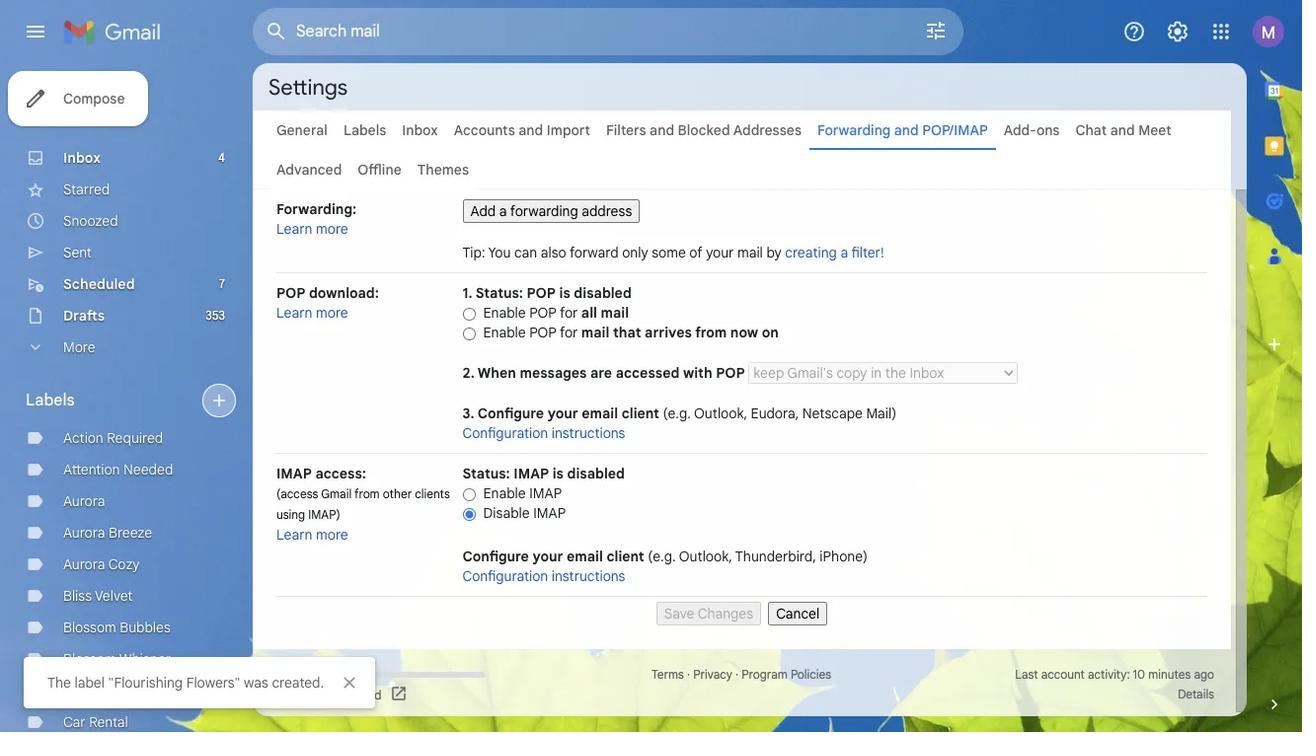 Task type: locate. For each thing, give the bounding box(es) containing it.
status: imap is disabled
[[463, 465, 625, 483]]

imap for enable
[[529, 485, 562, 503]]

whisper
[[119, 651, 171, 668]]

policies
[[791, 667, 831, 682]]

mail up that
[[601, 304, 629, 322]]

0 vertical spatial (e.g.
[[663, 405, 691, 423]]

more down "download:" at the left
[[316, 304, 348, 322]]

status:
[[476, 284, 523, 302], [463, 465, 510, 483]]

2 enable from the top
[[483, 324, 526, 342]]

3 enable from the top
[[483, 485, 526, 503]]

1 gb from the left
[[289, 688, 305, 702]]

car
[[63, 714, 86, 732]]

2 aurora from the top
[[63, 524, 105, 542]]

pop inside pop download: learn more
[[276, 284, 306, 302]]

imap access: (access gmail from other clients using imap) learn more
[[276, 465, 450, 544]]

instructions up status: imap is disabled
[[552, 425, 625, 442]]

imap)
[[308, 507, 340, 522]]

labels navigation
[[0, 63, 253, 733]]

enable down 1. status: pop is disabled
[[483, 304, 526, 322]]

themes link
[[417, 161, 469, 179]]

blocked
[[678, 121, 730, 139]]

2. when messages are accessed with pop
[[463, 364, 749, 382]]

1 learn from the top
[[276, 220, 313, 238]]

1 vertical spatial email
[[567, 548, 603, 566]]

inbox link up themes link
[[402, 121, 438, 139]]

is up enable imap
[[553, 465, 564, 483]]

2 vertical spatial learn
[[276, 526, 313, 544]]

and for chat
[[1110, 121, 1135, 139]]

status: up 'enable imap' option
[[463, 465, 510, 483]]

1 horizontal spatial ·
[[736, 667, 739, 682]]

more down forwarding:
[[316, 220, 348, 238]]

imap up enable imap
[[514, 465, 549, 483]]

for left "all"
[[560, 304, 578, 322]]

2 · from the left
[[736, 667, 739, 682]]

configuration down disable on the bottom left
[[463, 568, 548, 585]]

configure down disable on the bottom left
[[463, 548, 529, 566]]

configure inside '3. configure your email client (e.g. outlook, eudora, netscape mail) configuration instructions'
[[478, 405, 544, 423]]

(e.g.
[[663, 405, 691, 423], [648, 548, 676, 566]]

inbox for the right inbox link
[[402, 121, 438, 139]]

0 horizontal spatial labels
[[26, 391, 75, 411]]

labels up offline
[[343, 121, 386, 139]]

instructions down disable imap
[[552, 568, 625, 585]]

velvet
[[95, 587, 133, 605]]

0 horizontal spatial of
[[308, 688, 319, 702]]

general
[[276, 121, 328, 139]]

aurora up bliss
[[63, 556, 105, 574]]

offline link
[[358, 161, 402, 179]]

bliss velvet link
[[63, 587, 133, 605]]

1 vertical spatial client
[[607, 548, 644, 566]]

pop right with
[[716, 364, 745, 382]]

blossom whisper link
[[63, 651, 171, 668]]

client inside '3. configure your email client (e.g. outlook, eudora, netscape mail) configuration instructions'
[[622, 405, 659, 423]]

only
[[622, 244, 648, 262]]

Enable IMAP radio
[[463, 488, 475, 502]]

1 more from the top
[[316, 220, 348, 238]]

learn more link for learn
[[276, 304, 348, 322]]

gmail image
[[63, 12, 171, 51]]

1 vertical spatial labels
[[26, 391, 75, 411]]

enable for enable pop for all mail
[[483, 304, 526, 322]]

on
[[762, 324, 779, 342]]

blossom
[[63, 619, 116, 637], [63, 651, 116, 668]]

required
[[107, 429, 163, 447]]

3 and from the left
[[894, 121, 919, 139]]

ago
[[1194, 667, 1214, 682]]

1 horizontal spatial from
[[695, 324, 727, 342]]

disabled
[[574, 284, 632, 302], [567, 465, 625, 483]]

filter!
[[852, 244, 884, 262]]

inbox inside labels navigation
[[63, 149, 101, 167]]

access:
[[315, 465, 366, 483]]

aurora for aurora link
[[63, 493, 105, 510]]

imap up (access
[[276, 465, 312, 483]]

configuration down 3.
[[463, 425, 548, 442]]

0 vertical spatial inbox
[[402, 121, 438, 139]]

1 blossom from the top
[[63, 619, 116, 637]]

inbox up starred link
[[63, 149, 101, 167]]

configuration instructions link down disable imap
[[463, 568, 625, 585]]

clients
[[415, 487, 450, 502]]

0 vertical spatial mail
[[738, 244, 763, 262]]

10
[[1133, 667, 1145, 682]]

0 vertical spatial enable
[[483, 304, 526, 322]]

more inside pop download: learn more
[[316, 304, 348, 322]]

1 horizontal spatial gb
[[336, 688, 352, 702]]

terms link
[[652, 667, 684, 682]]

2 learn from the top
[[276, 304, 313, 322]]

and
[[519, 121, 543, 139], [650, 121, 674, 139], [894, 121, 919, 139], [1110, 121, 1135, 139]]

2 more from the top
[[316, 304, 348, 322]]

email inside configure your email client (e.g. outlook, thunderbird, iphone) configuration instructions
[[567, 548, 603, 566]]

and right filters
[[650, 121, 674, 139]]

scheduled link
[[63, 275, 135, 293]]

blossom up calm link
[[63, 651, 116, 668]]

instructions
[[552, 425, 625, 442], [552, 568, 625, 585]]

follow link to manage storage image
[[390, 685, 409, 705]]

needed
[[123, 461, 173, 479]]

0 vertical spatial configuration
[[463, 425, 548, 442]]

aurora down attention
[[63, 493, 105, 510]]

2 blossom from the top
[[63, 651, 116, 668]]

1 vertical spatial for
[[560, 324, 578, 342]]

bliss
[[63, 587, 92, 605]]

mail)
[[866, 405, 897, 423]]

labels up action
[[26, 391, 75, 411]]

1 horizontal spatial of
[[690, 244, 703, 262]]

1 vertical spatial more
[[316, 304, 348, 322]]

imap
[[276, 465, 312, 483], [514, 465, 549, 483], [529, 485, 562, 503], [533, 505, 566, 522]]

0 horizontal spatial ·
[[687, 667, 690, 682]]

save changes
[[664, 605, 753, 623]]

last
[[1015, 667, 1038, 682]]

1 horizontal spatial inbox link
[[402, 121, 438, 139]]

0 vertical spatial client
[[622, 405, 659, 423]]

chat and meet
[[1076, 121, 1172, 139]]

gb right 0.2
[[289, 688, 305, 702]]

mail
[[738, 244, 763, 262], [601, 304, 629, 322], [581, 324, 610, 342]]

when
[[478, 364, 516, 382]]

· right the terms
[[687, 667, 690, 682]]

action required
[[63, 429, 163, 447]]

is
[[559, 284, 570, 302], [553, 465, 564, 483]]

1 aurora from the top
[[63, 493, 105, 510]]

learn
[[276, 220, 313, 238], [276, 304, 313, 322], [276, 526, 313, 544]]

gmail
[[321, 487, 352, 502]]

2 vertical spatial your
[[533, 548, 563, 566]]

None button
[[463, 199, 640, 223]]

navigation
[[276, 597, 1208, 626]]

your down messages
[[548, 405, 578, 423]]

blossom for blossom bubbles
[[63, 619, 116, 637]]

1 configuration instructions link from the top
[[463, 425, 625, 442]]

0 vertical spatial outlook,
[[694, 405, 747, 423]]

1 vertical spatial aurora
[[63, 524, 105, 542]]

2 vertical spatial enable
[[483, 485, 526, 503]]

accounts and import link
[[454, 121, 590, 139]]

1 horizontal spatial labels
[[343, 121, 386, 139]]

of
[[690, 244, 703, 262], [308, 688, 319, 702]]

·
[[687, 667, 690, 682], [736, 667, 739, 682]]

labels for labels link on the left
[[343, 121, 386, 139]]

1 vertical spatial learn
[[276, 304, 313, 322]]

0 horizontal spatial from
[[354, 487, 380, 502]]

of right some
[[690, 244, 703, 262]]

0 vertical spatial learn
[[276, 220, 313, 238]]

(e.g. down with
[[663, 405, 691, 423]]

0 vertical spatial aurora
[[63, 493, 105, 510]]

outlook, down with
[[694, 405, 747, 423]]

attention
[[63, 461, 120, 479]]

navigation containing save changes
[[276, 597, 1208, 626]]

terms
[[652, 667, 684, 682]]

0 vertical spatial more
[[316, 220, 348, 238]]

for down enable pop for all mail
[[560, 324, 578, 342]]

eudora,
[[751, 405, 799, 423]]

status: right 1.
[[476, 284, 523, 302]]

blossom bubbles
[[63, 619, 171, 637]]

add-ons link
[[1004, 121, 1060, 139]]

all
[[581, 304, 597, 322]]

is up enable pop for all mail
[[559, 284, 570, 302]]

learn more link
[[276, 220, 348, 238], [276, 304, 348, 322], [276, 526, 348, 544]]

for for all mail
[[560, 304, 578, 322]]

1 vertical spatial enable
[[483, 324, 526, 342]]

2 gb from the left
[[336, 688, 352, 702]]

1 vertical spatial your
[[548, 405, 578, 423]]

3 learn from the top
[[276, 526, 313, 544]]

enable pop for all mail
[[483, 304, 629, 322]]

1 vertical spatial configure
[[463, 548, 529, 566]]

2 configuration from the top
[[463, 568, 548, 585]]

0 horizontal spatial gb
[[289, 688, 305, 702]]

2 vertical spatial learn more link
[[276, 526, 348, 544]]

pop down enable pop for all mail
[[529, 324, 557, 342]]

your
[[706, 244, 734, 262], [548, 405, 578, 423], [533, 548, 563, 566]]

tab list
[[1247, 63, 1302, 662]]

from left now
[[695, 324, 727, 342]]

learn down the "using"
[[276, 526, 313, 544]]

creating a filter! link
[[785, 244, 884, 262]]

imap down enable imap
[[533, 505, 566, 522]]

1 vertical spatial configuration instructions link
[[463, 568, 625, 585]]

labels link
[[343, 121, 386, 139]]

configuration instructions link for configure
[[463, 425, 625, 442]]

and left pop/imap
[[894, 121, 919, 139]]

0 horizontal spatial inbox
[[63, 149, 101, 167]]

0 vertical spatial for
[[560, 304, 578, 322]]

configuration instructions link for your
[[463, 568, 625, 585]]

labels inside navigation
[[26, 391, 75, 411]]

1 vertical spatial disabled
[[567, 465, 625, 483]]

1 vertical spatial configuration
[[463, 568, 548, 585]]

and right chat at the top right of page
[[1110, 121, 1135, 139]]

aurora down aurora link
[[63, 524, 105, 542]]

1 vertical spatial from
[[354, 487, 380, 502]]

0 vertical spatial blossom
[[63, 619, 116, 637]]

outlook, up save changes
[[679, 548, 732, 566]]

2 configuration instructions link from the top
[[463, 568, 625, 585]]

learn inside pop download: learn more
[[276, 304, 313, 322]]

import
[[547, 121, 590, 139]]

2 and from the left
[[650, 121, 674, 139]]

inbox link up starred link
[[63, 149, 101, 167]]

1 vertical spatial (e.g.
[[648, 548, 676, 566]]

3 aurora from the top
[[63, 556, 105, 574]]

imap inside the imap access: (access gmail from other clients using imap) learn more
[[276, 465, 312, 483]]

disabled down '3. configure your email client (e.g. outlook, eudora, netscape mail) configuration instructions'
[[567, 465, 625, 483]]

filters and blocked addresses
[[606, 121, 802, 139]]

blossom for blossom whisper
[[63, 651, 116, 668]]

more
[[63, 339, 95, 356]]

(e.g. up save
[[648, 548, 676, 566]]

configuration instructions link
[[463, 425, 625, 442], [463, 568, 625, 585]]

configure inside configure your email client (e.g. outlook, thunderbird, iphone) configuration instructions
[[463, 548, 529, 566]]

mail left by
[[738, 244, 763, 262]]

1 instructions from the top
[[552, 425, 625, 442]]

0 vertical spatial configuration instructions link
[[463, 425, 625, 442]]

1 vertical spatial inbox
[[63, 149, 101, 167]]

alert
[[24, 45, 1271, 709]]

0 vertical spatial instructions
[[552, 425, 625, 442]]

1 enable from the top
[[483, 304, 526, 322]]

inbox up themes link
[[402, 121, 438, 139]]

None search field
[[253, 8, 964, 55]]

2 vertical spatial aurora
[[63, 556, 105, 574]]

mail down "all"
[[581, 324, 610, 342]]

support image
[[1123, 20, 1146, 43]]

accounts and import
[[454, 121, 590, 139]]

gb right 15 on the left bottom of the page
[[336, 688, 352, 702]]

learn more link down forwarding:
[[276, 220, 348, 238]]

arrives
[[645, 324, 692, 342]]

outlook, inside configure your email client (e.g. outlook, thunderbird, iphone) configuration instructions
[[679, 548, 732, 566]]

calm
[[63, 682, 95, 700]]

2 learn more link from the top
[[276, 304, 348, 322]]

learn more link down imap)
[[276, 526, 348, 544]]

aurora
[[63, 493, 105, 510], [63, 524, 105, 542], [63, 556, 105, 574]]

1 vertical spatial status:
[[463, 465, 510, 483]]

0 vertical spatial learn more link
[[276, 220, 348, 238]]

1 learn more link from the top
[[276, 220, 348, 238]]

aurora cozy
[[63, 556, 140, 574]]

program
[[742, 667, 788, 682]]

enable up when
[[483, 324, 526, 342]]

learn down forwarding:
[[276, 220, 313, 238]]

(e.g. inside '3. configure your email client (e.g. outlook, eudora, netscape mail) configuration instructions'
[[663, 405, 691, 423]]

3 more from the top
[[316, 526, 348, 544]]

cozy
[[108, 556, 140, 574]]

1 for from the top
[[560, 304, 578, 322]]

save
[[664, 605, 695, 623]]

1 vertical spatial outlook,
[[679, 548, 732, 566]]

and left import
[[519, 121, 543, 139]]

learn more link for more
[[276, 220, 348, 238]]

learn more link down "download:" at the left
[[276, 304, 348, 322]]

configure right 3.
[[478, 405, 544, 423]]

add-
[[1004, 121, 1037, 139]]

None radio
[[463, 307, 475, 322], [463, 327, 475, 341], [463, 307, 475, 322], [463, 327, 475, 341]]

pop left "download:" at the left
[[276, 284, 306, 302]]

1 vertical spatial instructions
[[552, 568, 625, 585]]

4 and from the left
[[1110, 121, 1135, 139]]

changes
[[698, 605, 753, 623]]

blossom down bliss velvet
[[63, 619, 116, 637]]

2 instructions from the top
[[552, 568, 625, 585]]

footer
[[253, 665, 1231, 705]]

0 vertical spatial configure
[[478, 405, 544, 423]]

your right some
[[706, 244, 734, 262]]

1 vertical spatial learn more link
[[276, 304, 348, 322]]

enable imap
[[483, 485, 562, 503]]

learn down "download:" at the left
[[276, 304, 313, 322]]

inbox for bottom inbox link
[[63, 149, 101, 167]]

enable for enable pop for mail that arrives from now on
[[483, 324, 526, 342]]

of left 15 on the left bottom of the page
[[308, 688, 319, 702]]

· right privacy
[[736, 667, 739, 682]]

1 vertical spatial of
[[308, 688, 319, 702]]

0 horizontal spatial inbox link
[[63, 149, 101, 167]]

aurora breeze
[[63, 524, 152, 542]]

2 vertical spatial more
[[316, 526, 348, 544]]

inbox link
[[402, 121, 438, 139], [63, 149, 101, 167]]

addresses
[[733, 121, 802, 139]]

more down imap)
[[316, 526, 348, 544]]

enable pop for mail that arrives from now on
[[483, 324, 779, 342]]

(access
[[276, 487, 318, 502]]

pop
[[276, 284, 306, 302], [527, 284, 556, 302], [529, 304, 557, 322], [529, 324, 557, 342], [716, 364, 745, 382]]

and for forwarding
[[894, 121, 919, 139]]

disabled up "all"
[[574, 284, 632, 302]]

from left other
[[354, 487, 380, 502]]

accessed
[[616, 364, 680, 382]]

your down disable imap
[[533, 548, 563, 566]]

email down status: imap is disabled
[[567, 548, 603, 566]]

1 vertical spatial blossom
[[63, 651, 116, 668]]

and for accounts
[[519, 121, 543, 139]]

enable up disable on the bottom left
[[483, 485, 526, 503]]

email down are
[[582, 405, 618, 423]]

configuration instructions link up status: imap is disabled
[[463, 425, 625, 442]]

2 for from the top
[[560, 324, 578, 342]]

0 vertical spatial email
[[582, 405, 618, 423]]

3.
[[463, 405, 474, 423]]

email inside '3. configure your email client (e.g. outlook, eudora, netscape mail) configuration instructions'
[[582, 405, 618, 423]]

imap down status: imap is disabled
[[529, 485, 562, 503]]

0 vertical spatial inbox link
[[402, 121, 438, 139]]

labels for labels heading
[[26, 391, 75, 411]]

forwarding and pop/imap
[[818, 121, 988, 139]]

0 vertical spatial labels
[[343, 121, 386, 139]]

minutes
[[1148, 667, 1191, 682]]

1 configuration from the top
[[463, 425, 548, 442]]

1 and from the left
[[519, 121, 543, 139]]

1 vertical spatial mail
[[601, 304, 629, 322]]

1 horizontal spatial inbox
[[402, 121, 438, 139]]



Task type: vqa. For each thing, say whether or not it's contained in the screenshot.
1st "Save to Photos" from the left Add attachment to Drive noname image
no



Task type: describe. For each thing, give the bounding box(es) containing it.
advanced search options image
[[916, 11, 956, 50]]

program policies link
[[742, 667, 831, 682]]

pop up enable pop for all mail
[[527, 284, 556, 302]]

aurora breeze link
[[63, 524, 152, 542]]

drafts
[[63, 307, 105, 325]]

thunderbird,
[[735, 548, 816, 566]]

snoozed link
[[63, 212, 118, 230]]

using
[[276, 507, 305, 522]]

bubbles
[[120, 619, 171, 637]]

save changes button
[[656, 602, 761, 626]]

settings image
[[1166, 20, 1190, 43]]

your inside configure your email client (e.g. outlook, thunderbird, iphone) configuration instructions
[[533, 548, 563, 566]]

for for mail that arrives from now on
[[560, 324, 578, 342]]

Disable IMAP radio
[[463, 507, 475, 522]]

1 vertical spatial inbox link
[[63, 149, 101, 167]]

details
[[1178, 687, 1214, 702]]

action required link
[[63, 429, 163, 447]]

pop/imap
[[922, 121, 988, 139]]

creating
[[785, 244, 837, 262]]

0 vertical spatial from
[[695, 324, 727, 342]]

add-ons
[[1004, 121, 1060, 139]]

0 vertical spatial status:
[[476, 284, 523, 302]]

main menu image
[[24, 20, 47, 43]]

0 vertical spatial disabled
[[574, 284, 632, 302]]

1 vertical spatial is
[[553, 465, 564, 483]]

search mail image
[[259, 14, 294, 49]]

details link
[[1178, 687, 1214, 702]]

compose button
[[8, 71, 149, 126]]

by
[[767, 244, 782, 262]]

advanced link
[[276, 161, 342, 179]]

account
[[1041, 667, 1085, 682]]

imap for status:
[[514, 465, 549, 483]]

starred
[[63, 181, 110, 198]]

cancel button
[[768, 602, 828, 626]]

learn inside the imap access: (access gmail from other clients using imap) learn more
[[276, 526, 313, 544]]

3 learn more link from the top
[[276, 526, 348, 544]]

1.
[[463, 284, 473, 302]]

sent link
[[63, 244, 92, 262]]

forwarding and pop/imap link
[[818, 121, 988, 139]]

instructions inside '3. configure your email client (e.g. outlook, eudora, netscape mail) configuration instructions'
[[552, 425, 625, 442]]

car rental
[[63, 714, 128, 732]]

more inside forwarding: learn more
[[316, 220, 348, 238]]

configure your email client (e.g. outlook, thunderbird, iphone) configuration instructions
[[463, 548, 868, 585]]

aurora for aurora breeze
[[63, 524, 105, 542]]

instructions inside configure your email client (e.g. outlook, thunderbird, iphone) configuration instructions
[[552, 568, 625, 585]]

download:
[[309, 284, 379, 302]]

client inside configure your email client (e.g. outlook, thunderbird, iphone) configuration instructions
[[607, 548, 644, 566]]

2.
[[463, 364, 475, 382]]

0 vertical spatial is
[[559, 284, 570, 302]]

themes
[[417, 161, 469, 179]]

terms · privacy · program policies
[[652, 667, 831, 682]]

1 · from the left
[[687, 667, 690, 682]]

pop download: learn more
[[276, 284, 379, 322]]

and for filters
[[650, 121, 674, 139]]

other
[[383, 487, 412, 502]]

aurora link
[[63, 493, 105, 510]]

configuration inside configure your email client (e.g. outlook, thunderbird, iphone) configuration instructions
[[463, 568, 548, 585]]

blossom whisper
[[63, 651, 171, 668]]

drafts link
[[63, 307, 105, 325]]

2 vertical spatial mail
[[581, 324, 610, 342]]

that
[[613, 324, 641, 342]]

chat
[[1076, 121, 1107, 139]]

bliss velvet
[[63, 587, 133, 605]]

0 vertical spatial of
[[690, 244, 703, 262]]

filters
[[606, 121, 646, 139]]

pop down 1. status: pop is disabled
[[529, 304, 557, 322]]

iphone)
[[820, 548, 868, 566]]

outlook, inside '3. configure your email client (e.g. outlook, eudora, netscape mail) configuration instructions'
[[694, 405, 747, 423]]

last account activity: 10 minutes ago details
[[1015, 667, 1214, 702]]

blossom bubbles link
[[63, 619, 171, 637]]

forwarding
[[818, 121, 891, 139]]

accounts
[[454, 121, 515, 139]]

compose
[[63, 90, 125, 108]]

privacy link
[[693, 667, 733, 682]]

tip:
[[463, 244, 485, 262]]

forwarding:
[[276, 200, 356, 218]]

disable imap
[[483, 505, 566, 522]]

attention needed link
[[63, 461, 173, 479]]

more inside the imap access: (access gmail from other clients using imap) learn more
[[316, 526, 348, 544]]

configuration inside '3. configure your email client (e.g. outlook, eudora, netscape mail) configuration instructions'
[[463, 425, 548, 442]]

general link
[[276, 121, 328, 139]]

netscape
[[803, 405, 863, 423]]

imap for disable
[[533, 505, 566, 522]]

sent
[[63, 244, 92, 262]]

footer containing terms
[[253, 665, 1231, 705]]

Search mail text field
[[296, 22, 869, 41]]

action
[[63, 429, 103, 447]]

used
[[355, 688, 382, 702]]

forward
[[570, 244, 619, 262]]

filters and blocked addresses link
[[606, 121, 802, 139]]

privacy
[[693, 667, 733, 682]]

4
[[218, 150, 225, 165]]

forwarding: learn more
[[276, 200, 356, 238]]

more button
[[0, 332, 237, 363]]

your inside '3. configure your email client (e.g. outlook, eudora, netscape mail) configuration instructions'
[[548, 405, 578, 423]]

(e.g. inside configure your email client (e.g. outlook, thunderbird, iphone) configuration instructions
[[648, 548, 676, 566]]

from inside the imap access: (access gmail from other clients using imap) learn more
[[354, 487, 380, 502]]

advanced
[[276, 161, 342, 179]]

calm link
[[63, 682, 95, 700]]

0.2
[[269, 688, 286, 702]]

enable for enable imap
[[483, 485, 526, 503]]

labels heading
[[26, 391, 209, 411]]

353
[[206, 308, 225, 323]]

aurora cozy link
[[63, 556, 140, 574]]

starred link
[[63, 181, 110, 198]]

3. configure your email client (e.g. outlook, eudora, netscape mail) configuration instructions
[[463, 405, 897, 442]]

aurora for aurora cozy
[[63, 556, 105, 574]]

ons
[[1037, 121, 1060, 139]]

learn inside forwarding: learn more
[[276, 220, 313, 238]]

0 vertical spatial your
[[706, 244, 734, 262]]

offline
[[358, 161, 402, 179]]



